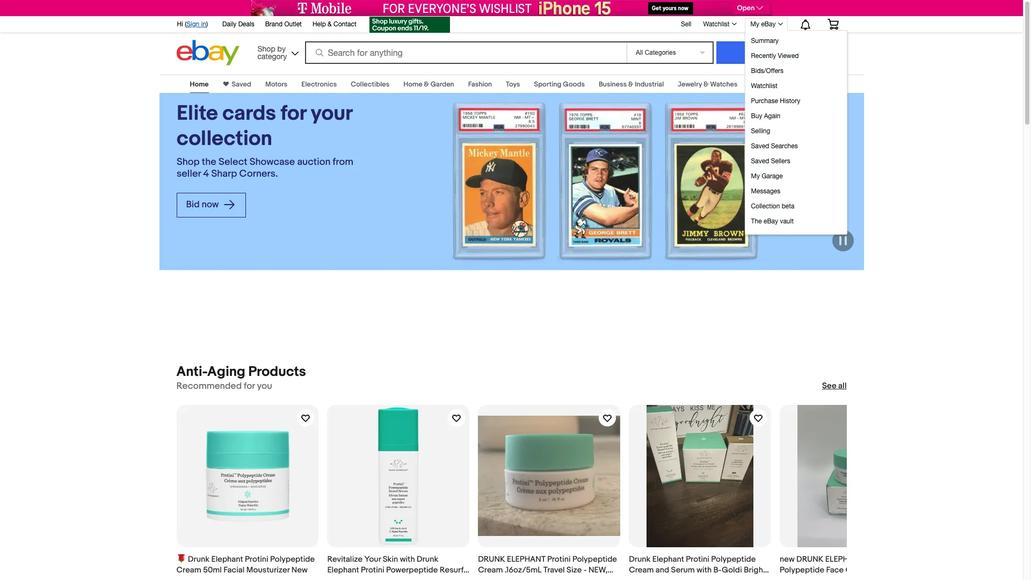 Task type: locate. For each thing, give the bounding box(es) containing it.
1 elephant from the left
[[507, 554, 546, 565]]

1 horizontal spatial elephant
[[327, 565, 359, 575]]

1 drunk from the left
[[188, 554, 210, 565]]

1 vertical spatial ebay
[[752, 80, 767, 89]]

0 vertical spatial ebay
[[762, 20, 776, 28]]

& inside account 'navigation'
[[328, 20, 332, 28]]

0 horizontal spatial drunk
[[478, 554, 506, 565]]

elephant up .16oz/5ml
[[507, 554, 546, 565]]

home left garden
[[404, 80, 423, 89]]

electronics link
[[302, 80, 337, 89]]

1 vertical spatial watchlist link
[[749, 78, 846, 94]]

size
[[903, 565, 919, 575]]

shop inside elite cards for your collection shop the select showcase auction from seller 4 sharp corners.
[[177, 156, 200, 168]]

1 vertical spatial watchlist
[[752, 82, 778, 90]]

drunk elephant protini polypeptide cream .16oz/5ml travel size - new, free ship!
[[478, 554, 617, 580]]

1 vertical spatial with
[[697, 565, 712, 575]]

& right help
[[328, 20, 332, 28]]

polypeptide up new,
[[573, 554, 617, 565]]

size
[[567, 565, 582, 575]]

polypeptide inside drunk elephant protini polypeptide cream .16oz/5ml travel size - new, free ship!
[[573, 554, 617, 565]]

saved link
[[229, 80, 251, 89]]

1 horizontal spatial -
[[584, 565, 587, 575]]

- right "size"
[[584, 565, 587, 575]]

1 home from the left
[[190, 80, 209, 89]]

drunk up "free"
[[478, 554, 506, 565]]

polypeptide inside 🌹 drunk elephant protini polypeptide cream 50ml facial mousturizer new
[[270, 554, 315, 565]]

new,
[[589, 565, 608, 575]]

purchase history link
[[749, 94, 846, 109]]

elephant
[[211, 554, 243, 565], [653, 554, 685, 565], [327, 565, 359, 575]]

new drunk elephant protini polypeptide face cream travel size 15ml 0.5fl oz
[[780, 554, 919, 580]]

1 vertical spatial serum
[[327, 576, 351, 580]]

open button
[[733, 2, 770, 14]]

elephant up facial
[[211, 554, 243, 565]]

drunk
[[478, 554, 506, 565], [797, 554, 824, 565]]

collectibles link
[[351, 80, 390, 89]]

1 horizontal spatial for
[[281, 101, 306, 126]]

0 horizontal spatial for
[[244, 381, 255, 392]]

saved sellers link
[[749, 154, 846, 169]]

serum inside revitalize your skin with drunk elephant protini powerpeptide resurf serum - 1oz
[[327, 576, 351, 580]]

watchlist
[[704, 20, 730, 28], [752, 82, 778, 90]]

the
[[202, 156, 216, 168]]

1 cream from the left
[[177, 565, 201, 575]]

watchlist link down open
[[698, 18, 742, 31]]

collectibles
[[351, 80, 390, 89]]

saved up cards
[[232, 80, 251, 89]]

polypeptide
[[270, 554, 315, 565], [573, 554, 617, 565], [712, 554, 756, 565], [780, 565, 825, 575]]

recently viewed link
[[749, 48, 846, 63]]

selling link
[[749, 124, 846, 139]]

2 drunk from the left
[[797, 554, 824, 565]]

2 vertical spatial saved
[[752, 157, 770, 165]]

4 cream from the left
[[846, 565, 871, 575]]

0 horizontal spatial watchlist
[[704, 20, 730, 28]]

& for watches
[[704, 80, 709, 89]]

protini
[[245, 554, 269, 565], [548, 554, 571, 565], [686, 554, 710, 565], [866, 554, 890, 565], [361, 565, 385, 575]]

saved up my garage
[[752, 157, 770, 165]]

none submit inside shop by category banner
[[717, 41, 807, 64]]

drunk inside 'new drunk elephant protini polypeptide face cream travel size 15ml 0.5fl oz'
[[797, 554, 824, 565]]

messages
[[752, 188, 781, 195]]

1 horizontal spatial serum
[[671, 565, 695, 575]]

serum right and
[[671, 565, 695, 575]]

shop by category banner
[[171, 13, 848, 235]]

1 vertical spatial shop
[[177, 156, 200, 168]]

& for industrial
[[629, 80, 634, 89]]

0 horizontal spatial serum
[[327, 576, 351, 580]]

selling
[[752, 127, 771, 135]]

& right business
[[629, 80, 634, 89]]

1 vertical spatial my
[[752, 173, 760, 180]]

1 horizontal spatial watchlist link
[[749, 78, 846, 94]]

& left garden
[[424, 80, 429, 89]]

1 horizontal spatial home
[[404, 80, 423, 89]]

15ml
[[780, 576, 797, 580]]

watches
[[711, 80, 738, 89]]

polypeptide up new
[[270, 554, 315, 565]]

select
[[218, 156, 247, 168]]

my garage link
[[749, 169, 846, 184]]

1 horizontal spatial watchlist
[[752, 82, 778, 90]]

1 drunk from the left
[[478, 554, 506, 565]]

& right jewelry
[[704, 80, 709, 89]]

home
[[190, 80, 209, 89], [404, 80, 423, 89]]

shop inside shop by category
[[258, 44, 276, 53]]

1 horizontal spatial elephant
[[826, 554, 864, 565]]

hi
[[177, 20, 183, 28]]

jewelry
[[678, 80, 703, 89]]

0 horizontal spatial elephant
[[211, 554, 243, 565]]

ebay up summary
[[762, 20, 776, 28]]

elephant up 'face'
[[826, 554, 864, 565]]

vault
[[781, 218, 794, 225]]

0 vertical spatial for
[[281, 101, 306, 126]]

2 horizontal spatial elephant
[[653, 554, 685, 565]]

drunk up drops
[[629, 554, 651, 565]]

elephant up and
[[653, 554, 685, 565]]

elephant down revitalize
[[327, 565, 359, 575]]

)
[[206, 20, 208, 28]]

0 horizontal spatial home
[[190, 80, 209, 89]]

1 horizontal spatial drunk
[[417, 554, 439, 565]]

shop up seller
[[177, 156, 200, 168]]

🌹
[[177, 554, 186, 565]]

serum down revitalize
[[327, 576, 351, 580]]

anti-aging products link
[[177, 364, 306, 380]]

saved inside 'elite cards for your collection' "main content"
[[232, 80, 251, 89]]

my for my ebay
[[751, 20, 760, 28]]

cards
[[222, 101, 276, 126]]

0 vertical spatial with
[[400, 554, 415, 565]]

mousturizer
[[247, 565, 290, 575]]

watchlist up purchase in the right top of the page
[[752, 82, 778, 90]]

-
[[584, 565, 587, 575], [353, 576, 356, 580]]

drunk up 0.5fl
[[797, 554, 824, 565]]

anti-
[[177, 364, 207, 380]]

for inside elite cards for your collection shop the select showcase auction from seller 4 sharp corners.
[[281, 101, 306, 126]]

0 horizontal spatial elephant
[[507, 554, 546, 565]]

searches
[[772, 142, 798, 150]]

home up the elite
[[190, 80, 209, 89]]

- left 1oz
[[353, 576, 356, 580]]

bright
[[744, 565, 766, 575]]

cream right 'face'
[[846, 565, 871, 575]]

advertisement region
[[251, 0, 773, 16]]

sign in link
[[187, 20, 206, 28]]

polypeptide up goldi on the right bottom
[[712, 554, 756, 565]]

the
[[752, 218, 762, 225]]

0 horizontal spatial shop
[[177, 156, 200, 168]]

history
[[780, 97, 801, 105]]

protini inside 🌹 drunk elephant protini polypeptide cream 50ml facial mousturizer new
[[245, 554, 269, 565]]

elephant inside drunk elephant protini polypeptide cream .16oz/5ml travel size - new, free ship!
[[507, 554, 546, 565]]

sporting goods
[[534, 80, 585, 89]]

account navigation
[[171, 13, 848, 235]]

watchlist right sell
[[704, 20, 730, 28]]

corners.
[[239, 168, 278, 180]]

free
[[478, 576, 497, 580]]

2 drunk from the left
[[417, 554, 439, 565]]

2 elephant from the left
[[826, 554, 864, 565]]

and
[[656, 565, 670, 575]]

saved sellers
[[752, 157, 791, 165]]

my down open button
[[751, 20, 760, 28]]

bids/offers link
[[749, 63, 846, 78]]

0 vertical spatial my
[[751, 20, 760, 28]]

drunk right 🌹
[[188, 554, 210, 565]]

buy again link
[[749, 109, 846, 124]]

0 horizontal spatial with
[[400, 554, 415, 565]]

viewed
[[778, 52, 799, 60]]

polypeptide inside 'new drunk elephant protini polypeptide face cream travel size 15ml 0.5fl oz'
[[780, 565, 825, 575]]

1 vertical spatial -
[[353, 576, 356, 580]]

cream
[[177, 565, 201, 575], [478, 565, 503, 575], [629, 565, 654, 575], [846, 565, 871, 575]]

motors
[[265, 80, 288, 89]]

ebay live link
[[752, 80, 781, 89]]

cream up drops
[[629, 565, 654, 575]]

new
[[780, 554, 795, 565]]

with
[[400, 554, 415, 565], [697, 565, 712, 575]]

buy again
[[752, 112, 781, 120]]

drunk up powerpeptide
[[417, 554, 439, 565]]

cream inside drunk elephant protini polypeptide cream .16oz/5ml travel size - new, free ship!
[[478, 565, 503, 575]]

ebay for my
[[762, 20, 776, 28]]

1 vertical spatial for
[[244, 381, 255, 392]]

you
[[257, 381, 272, 392]]

business & industrial link
[[599, 80, 664, 89]]

jewelry & watches
[[678, 80, 738, 89]]

0 vertical spatial saved
[[232, 80, 251, 89]]

revitalize
[[327, 554, 363, 565]]

travel
[[873, 565, 901, 575]]

elite cards for your collection shop the select showcase auction from seller 4 sharp corners.
[[177, 101, 353, 180]]

1 horizontal spatial with
[[697, 565, 712, 575]]

ship!
[[498, 576, 518, 580]]

with up powerpeptide
[[400, 554, 415, 565]]

0 vertical spatial shop
[[258, 44, 276, 53]]

2 home from the left
[[404, 80, 423, 89]]

ebay right the the
[[764, 218, 779, 225]]

3 cream from the left
[[629, 565, 654, 575]]

saved down "selling"
[[752, 142, 770, 150]]

cream down 🌹
[[177, 565, 201, 575]]

ebay live
[[752, 80, 781, 89]]

2 cream from the left
[[478, 565, 503, 575]]

3 drunk from the left
[[629, 554, 651, 565]]

my left "garage"
[[752, 173, 760, 180]]

0 horizontal spatial -
[[353, 576, 356, 580]]

deals
[[238, 20, 255, 28]]

ebay
[[762, 20, 776, 28], [752, 80, 767, 89], [764, 218, 779, 225]]

0 vertical spatial serum
[[671, 565, 695, 575]]

cream up "free"
[[478, 565, 503, 575]]

1 horizontal spatial shop
[[258, 44, 276, 53]]

bid now link
[[177, 193, 246, 218]]

2 horizontal spatial drunk
[[629, 554, 651, 565]]

cream inside 🌹 drunk elephant protini polypeptide cream 50ml facial mousturizer new
[[177, 565, 201, 575]]

watchlist link up the history
[[749, 78, 846, 94]]

2 vertical spatial ebay
[[764, 218, 779, 225]]

polypeptide up 0.5fl
[[780, 565, 825, 575]]

protini inside drunk elephant protini polypeptide cream .16oz/5ml travel size - new, free ship!
[[548, 554, 571, 565]]

recommended
[[177, 381, 242, 392]]

0 vertical spatial -
[[584, 565, 587, 575]]

shop by category button
[[253, 40, 301, 63]]

shop left by
[[258, 44, 276, 53]]

None submit
[[717, 41, 807, 64]]

see
[[823, 381, 837, 391]]

buy
[[752, 112, 763, 120]]

facial
[[224, 565, 245, 575]]

for down motors link
[[281, 101, 306, 126]]

1 vertical spatial saved
[[752, 142, 770, 150]]

recently viewed
[[752, 52, 799, 60]]

& for contact
[[328, 20, 332, 28]]

home & garden link
[[404, 80, 454, 89]]

with left b-
[[697, 565, 712, 575]]

home for home & garden
[[404, 80, 423, 89]]

protini inside 'new drunk elephant protini polypeptide face cream travel size 15ml 0.5fl oz'
[[866, 554, 890, 565]]

for left you
[[244, 381, 255, 392]]

saved for saved sellers
[[752, 157, 770, 165]]

get the coupon image
[[370, 17, 450, 33]]

0 horizontal spatial drunk
[[188, 554, 210, 565]]

protini inside drunk elephant protini polypeptide cream and serum with b-goldi bright drops set
[[686, 554, 710, 565]]

0 vertical spatial watchlist link
[[698, 18, 742, 31]]

ebay left live
[[752, 80, 767, 89]]

1 horizontal spatial drunk
[[797, 554, 824, 565]]



Task type: describe. For each thing, give the bounding box(es) containing it.
help & contact link
[[313, 19, 357, 31]]

recently
[[752, 52, 777, 60]]

sellers
[[772, 157, 791, 165]]

with inside drunk elephant protini polypeptide cream and serum with b-goldi bright drops set
[[697, 565, 712, 575]]

cream inside drunk elephant protini polypeptide cream and serum with b-goldi bright drops set
[[629, 565, 654, 575]]

elite cards for your collection link
[[177, 101, 355, 152]]

4
[[203, 168, 209, 180]]

daily deals link
[[223, 19, 255, 31]]

anti-aging products
[[177, 364, 306, 380]]

products
[[249, 364, 306, 380]]

sporting
[[534, 80, 562, 89]]

home for home
[[190, 80, 209, 89]]

aging
[[207, 364, 246, 380]]

with inside revitalize your skin with drunk elephant protini powerpeptide resurf serum - 1oz
[[400, 554, 415, 565]]

protini inside revitalize your skin with drunk elephant protini powerpeptide resurf serum - 1oz
[[361, 565, 385, 575]]

drunk inside revitalize your skin with drunk elephant protini powerpeptide resurf serum - 1oz
[[417, 554, 439, 565]]

elephant inside 'new drunk elephant protini polypeptide face cream travel size 15ml 0.5fl oz'
[[826, 554, 864, 565]]

drops
[[629, 576, 652, 580]]

purchase history
[[752, 97, 801, 105]]

🌹 drunk elephant protini polypeptide cream 50ml facial mousturizer new link
[[177, 405, 319, 580]]

- inside revitalize your skin with drunk elephant protini powerpeptide resurf serum - 1oz
[[353, 576, 356, 580]]

contact
[[334, 20, 357, 28]]

revitalize your skin with drunk elephant protini powerpeptide resurf serum - 1oz
[[327, 554, 464, 580]]

50ml
[[203, 565, 222, 575]]

goldi
[[722, 565, 743, 575]]

auction
[[297, 156, 330, 168]]

polypeptide inside drunk elephant protini polypeptide cream and serum with b-goldi bright drops set
[[712, 554, 756, 565]]

elephant inside 🌹 drunk elephant protini polypeptide cream 50ml facial mousturizer new
[[211, 554, 243, 565]]

goods
[[563, 80, 585, 89]]

open
[[738, 4, 755, 12]]

bids/offers
[[752, 67, 784, 75]]

drunk inside drunk elephant protini polypeptide cream and serum with b-goldi bright drops set
[[629, 554, 651, 565]]

elite
[[177, 101, 218, 126]]

saved searches link
[[749, 139, 846, 154]]

purchase
[[752, 97, 779, 105]]

face
[[827, 565, 844, 575]]

drunk elephant protini polypeptide cream and serum with b-goldi bright drops set link
[[629, 405, 772, 580]]

messages link
[[749, 184, 846, 199]]

business & industrial
[[599, 80, 664, 89]]

ebay inside 'elite cards for your collection' "main content"
[[752, 80, 767, 89]]

your
[[365, 554, 381, 565]]

set
[[653, 576, 666, 580]]

motors link
[[265, 80, 288, 89]]

my ebay link
[[745, 18, 788, 31]]

showcase
[[249, 156, 295, 168]]

saved searches
[[752, 142, 798, 150]]

my for my garage
[[752, 173, 760, 180]]

fashion link
[[468, 80, 492, 89]]

now
[[202, 199, 219, 210]]

saved for saved searches
[[752, 142, 770, 150]]

see all
[[823, 381, 847, 391]]

0 horizontal spatial watchlist link
[[698, 18, 742, 31]]

my garage
[[752, 173, 783, 180]]

drunk inside drunk elephant protini polypeptide cream .16oz/5ml travel size - new, free ship!
[[478, 554, 506, 565]]

🌹 drunk elephant protini polypeptide cream 50ml facial mousturizer new
[[177, 554, 315, 575]]

sell
[[681, 20, 692, 28]]

ebay for the
[[764, 218, 779, 225]]

jewelry & watches link
[[678, 80, 738, 89]]

seller
[[177, 168, 201, 180]]

drunk inside 🌹 drunk elephant protini polypeptide cream 50ml facial mousturizer new
[[188, 554, 210, 565]]

collection beta
[[752, 203, 795, 210]]

garden
[[431, 80, 454, 89]]

- inside drunk elephant protini polypeptide cream .16oz/5ml travel size - new, free ship!
[[584, 565, 587, 575]]

industrial
[[635, 80, 664, 89]]

.16oz/5ml
[[505, 565, 542, 575]]

fashion
[[468, 80, 492, 89]]

bid
[[186, 199, 200, 210]]

recommended for you
[[177, 381, 272, 392]]

help
[[313, 20, 326, 28]]

new
[[292, 565, 308, 575]]

elephant inside drunk elephant protini polypeptide cream and serum with b-goldi bright drops set
[[653, 554, 685, 565]]

the ebay vault
[[752, 218, 794, 225]]

oz
[[816, 576, 825, 580]]

shop by category
[[258, 44, 287, 60]]

category
[[258, 52, 287, 60]]

help & contact
[[313, 20, 357, 28]]

collection beta link
[[749, 199, 846, 214]]

cream inside 'new drunk elephant protini polypeptide face cream travel size 15ml 0.5fl oz'
[[846, 565, 871, 575]]

daily deals
[[223, 20, 255, 28]]

Search for anything text field
[[307, 42, 625, 63]]

your shopping cart image
[[827, 19, 840, 30]]

collection
[[177, 126, 272, 151]]

travel
[[544, 565, 565, 575]]

elite cards for your collection main content
[[0, 68, 1024, 580]]

serum inside drunk elephant protini polypeptide cream and serum with b-goldi bright drops set
[[671, 565, 695, 575]]

saved for saved
[[232, 80, 251, 89]]

0 vertical spatial watchlist
[[704, 20, 730, 28]]

skin
[[383, 554, 398, 565]]

revitalize your skin with drunk elephant protini powerpeptide resurf serum - 1oz link
[[327, 405, 470, 580]]

elephant inside revitalize your skin with drunk elephant protini powerpeptide resurf serum - 1oz
[[327, 565, 359, 575]]

& for garden
[[424, 80, 429, 89]]

garage
[[762, 173, 783, 180]]

b-
[[714, 565, 722, 575]]

in
[[201, 20, 206, 28]]

see all link
[[823, 381, 847, 392]]

sharp
[[211, 168, 237, 180]]

business
[[599, 80, 627, 89]]

new drunk elephant protini polypeptide face cream travel size 15ml 0.5fl oz link
[[780, 405, 923, 580]]

for inside recommended for you element
[[244, 381, 255, 392]]

recommended for you element
[[177, 381, 272, 392]]



Task type: vqa. For each thing, say whether or not it's contained in the screenshot.
🥁 Donner DED-80 Electric Drum Set 5 Drum 4 Quiet Mesh Pad With Throne | Refurb link
no



